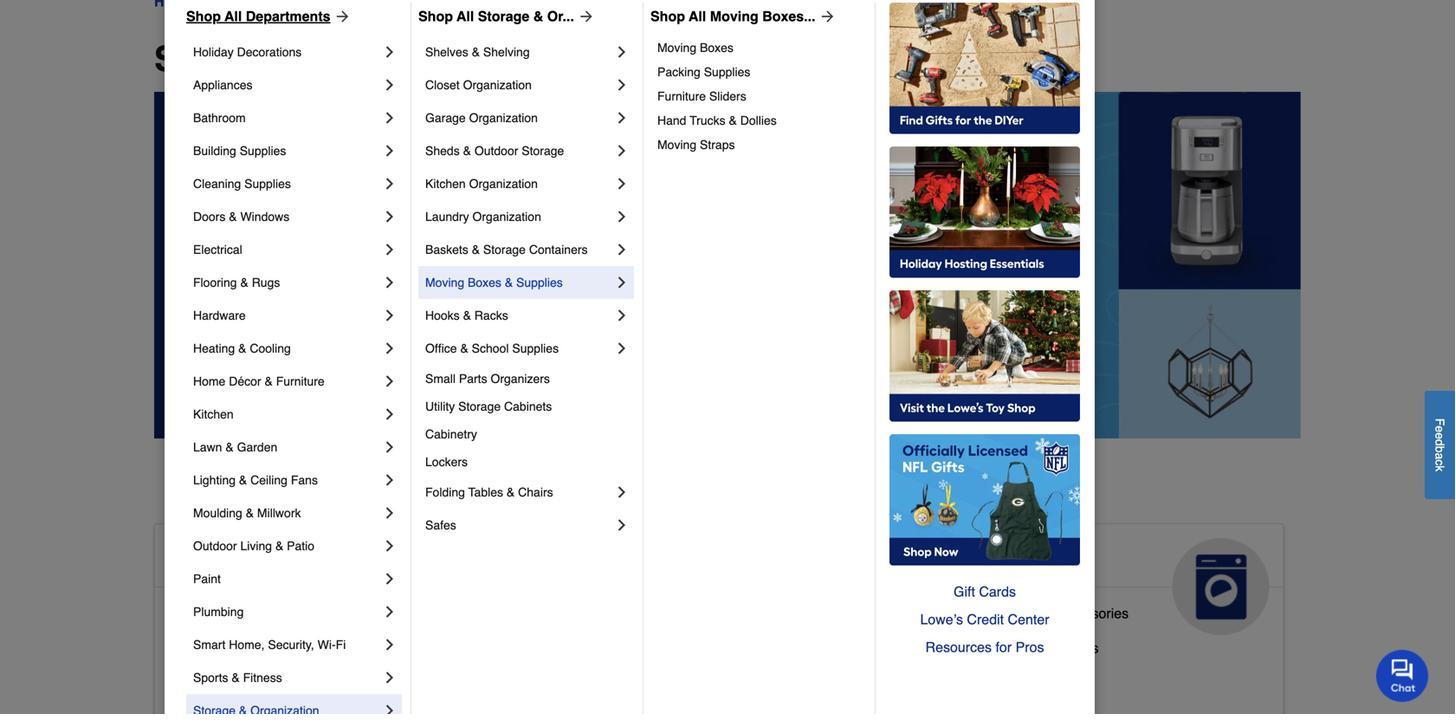 Task type: describe. For each thing, give the bounding box(es) containing it.
electrical link
[[193, 233, 381, 266]]

small
[[425, 372, 456, 386]]

appliance
[[941, 605, 1002, 621]]

accessible entry & home
[[169, 675, 325, 691]]

folding tables & chairs
[[425, 485, 553, 499]]

shop all departments
[[154, 39, 515, 79]]

packing supplies
[[658, 65, 751, 79]]

gift cards link
[[890, 578, 1081, 606]]

& right the entry
[[275, 675, 285, 691]]

chevron right image for plumbing
[[381, 603, 399, 620]]

hooks
[[425, 309, 460, 322]]

& down accessible bedroom link
[[232, 671, 240, 685]]

laundry
[[425, 210, 469, 224]]

moving for moving boxes & supplies
[[425, 276, 465, 289]]

chevron right image for shelves & shelving
[[614, 43, 631, 61]]

chevron right image for sports & fitness
[[381, 669, 399, 686]]

1 vertical spatial bathroom
[[239, 605, 299, 621]]

moving boxes
[[658, 41, 734, 55]]

shop all storage & or...
[[419, 8, 574, 24]]

arrow right image for shop all departments
[[331, 8, 351, 25]]

decorations
[[237, 45, 302, 59]]

smart home, security, wi-fi link
[[193, 628, 381, 661]]

hand trucks & dollies
[[658, 114, 777, 127]]

0 horizontal spatial pet
[[555, 668, 576, 684]]

& right the décor
[[265, 374, 273, 388]]

office & school supplies link
[[425, 332, 614, 365]]

departments for shop all departments
[[246, 8, 331, 24]]

& down "baskets & storage containers"
[[505, 276, 513, 289]]

supplies for cleaning supplies
[[245, 177, 291, 191]]

beverage
[[941, 640, 1001, 656]]

décor
[[229, 374, 261, 388]]

heating
[[193, 341, 235, 355]]

cabinetry link
[[425, 420, 631, 448]]

hardware
[[193, 309, 246, 322]]

chevron right image for laundry organization
[[614, 208, 631, 225]]

cabinets
[[504, 399, 552, 413]]

storage up moving boxes & supplies
[[483, 243, 526, 257]]

chevron right image for folding tables & chairs
[[614, 484, 631, 501]]

chevron right image for lawn & garden
[[381, 438, 399, 456]]

holiday
[[193, 45, 234, 59]]

& left or...
[[534, 8, 544, 24]]

shop for shop all moving boxes...
[[651, 8, 685, 24]]

organization for laundry organization
[[473, 210, 542, 224]]

arrow right image for shop all storage & or...
[[574, 8, 595, 25]]

& left patio
[[276, 539, 284, 553]]

accessible for accessible bedroom
[[169, 640, 235, 656]]

living
[[240, 539, 272, 553]]

office
[[425, 341, 457, 355]]

cabinetry
[[425, 427, 477, 441]]

paint link
[[193, 562, 381, 595]]

chevron right image for closet organization
[[614, 76, 631, 94]]

& right doors
[[229, 210, 237, 224]]

chevron right image for kitchen
[[381, 406, 399, 423]]

utility
[[425, 399, 455, 413]]

& up wine
[[1042, 605, 1051, 621]]

straps
[[700, 138, 735, 152]]

home inside "link"
[[303, 545, 370, 573]]

1 e from the top
[[1434, 426, 1448, 432]]

cooling
[[250, 341, 291, 355]]

gift cards
[[954, 584, 1017, 600]]

c
[[1434, 459, 1448, 465]]

shop for shop all storage & or...
[[419, 8, 453, 24]]

fans
[[291, 473, 318, 487]]

holiday decorations
[[193, 45, 302, 59]]

boxes...
[[763, 8, 816, 24]]

beverage & wine chillers link
[[941, 636, 1099, 671]]

fi
[[336, 638, 346, 652]]

boxes for moving boxes & supplies
[[468, 276, 502, 289]]

home,
[[229, 638, 265, 652]]

chevron right image for outdoor living & patio
[[381, 537, 399, 555]]

appliances image
[[1173, 538, 1270, 635]]

& left millwork
[[246, 506, 254, 520]]

shop all storage & or... link
[[419, 6, 595, 27]]

livestock
[[555, 633, 613, 649]]

moving straps link
[[658, 133, 863, 157]]

cards
[[980, 584, 1017, 600]]

parts for appliance
[[1006, 605, 1038, 621]]

chevron right image for paint
[[381, 570, 399, 588]]

2 e from the top
[[1434, 432, 1448, 439]]

shelves
[[425, 45, 469, 59]]

1 vertical spatial outdoor
[[193, 539, 237, 553]]

officially licensed n f l gifts. shop now. image
[[890, 434, 1081, 566]]

& left the rugs
[[240, 276, 249, 289]]

for
[[996, 639, 1012, 655]]

chevron right image for smart home, security, wi-fi
[[381, 636, 399, 653]]

lockers link
[[425, 448, 631, 476]]

kitchen organization link
[[425, 167, 614, 200]]

holiday hosting essentials. image
[[890, 146, 1081, 278]]

organization for kitchen organization
[[469, 177, 538, 191]]

moving for moving boxes
[[658, 41, 697, 55]]

heating & cooling link
[[193, 332, 381, 365]]

accessible bedroom
[[169, 640, 295, 656]]

resources
[[926, 639, 992, 655]]

& right tables
[[507, 485, 515, 499]]

patio
[[287, 539, 315, 553]]

heating & cooling
[[193, 341, 291, 355]]

school
[[472, 341, 509, 355]]

& right shelves
[[472, 45, 480, 59]]

moving boxes & supplies
[[425, 276, 563, 289]]

laundry organization link
[[425, 200, 614, 233]]

0 vertical spatial bathroom
[[193, 111, 246, 125]]

pet beds, houses, & furniture
[[555, 668, 742, 684]]

garden
[[237, 440, 278, 454]]

supplies for livestock supplies
[[617, 633, 670, 649]]

furniture sliders
[[658, 89, 747, 103]]

small parts organizers link
[[425, 365, 631, 393]]

fitness
[[243, 671, 282, 685]]

organizers
[[491, 372, 550, 386]]

& left the pros
[[1004, 640, 1014, 656]]

& left racks
[[463, 309, 471, 322]]

utility storage cabinets
[[425, 399, 552, 413]]

shop for shop all departments
[[186, 8, 221, 24]]

boxes for moving boxes
[[700, 41, 734, 55]]

all for departments
[[225, 8, 242, 24]]

find gifts for the diyer. image
[[890, 3, 1081, 134]]

safes link
[[425, 509, 614, 542]]

animal & pet care link
[[541, 524, 898, 635]]

chillers
[[1053, 640, 1099, 656]]

f e e d b a c k button
[[1426, 391, 1456, 499]]

cleaning supplies link
[[193, 167, 381, 200]]

bedroom
[[239, 640, 295, 656]]

sheds & outdoor storage
[[425, 144, 564, 158]]

resources for pros
[[926, 639, 1045, 655]]

garage organization link
[[425, 101, 614, 134]]

credit
[[967, 611, 1004, 627]]

0 vertical spatial furniture
[[658, 89, 706, 103]]

trucks
[[690, 114, 726, 127]]

care
[[555, 573, 609, 600]]

chevron right image for electrical
[[381, 241, 399, 258]]

2 vertical spatial home
[[288, 675, 325, 691]]

outdoor inside sheds & outdoor storage 'link'
[[475, 144, 519, 158]]

windows
[[240, 210, 290, 224]]

all for moving
[[689, 8, 707, 24]]

animal & pet care image
[[787, 538, 884, 635]]

accessible for accessible bathroom
[[169, 605, 235, 621]]

home décor & furniture
[[193, 374, 325, 388]]

sports & fitness
[[193, 671, 282, 685]]

entry
[[239, 675, 271, 691]]

chevron right image for doors & windows
[[381, 208, 399, 225]]

hand trucks & dollies link
[[658, 108, 863, 133]]

chevron right image for bathroom
[[381, 109, 399, 127]]



Task type: vqa. For each thing, say whether or not it's contained in the screenshot.
Dispenser inside Matte Black 16-Oz Capacity Deck-Mount Soap And Lotion Dispenser
no



Task type: locate. For each thing, give the bounding box(es) containing it.
supplies up small parts organizers link
[[512, 341, 559, 355]]

parts down the 'cards'
[[1006, 605, 1038, 621]]

moving inside moving boxes link
[[658, 41, 697, 55]]

houses,
[[619, 668, 670, 684]]

organization up sheds & outdoor storage
[[469, 111, 538, 125]]

& right 'houses,'
[[674, 668, 683, 684]]

boxes up packing supplies
[[700, 41, 734, 55]]

all up holiday decorations
[[225, 8, 242, 24]]

arrow right image inside shop all departments link
[[331, 8, 351, 25]]

all for storage
[[457, 8, 474, 24]]

hardware link
[[193, 299, 381, 332]]

supplies inside building supplies link
[[240, 144, 286, 158]]

0 horizontal spatial arrow right image
[[331, 8, 351, 25]]

moving inside moving boxes & supplies link
[[425, 276, 465, 289]]

appliances down the holiday
[[193, 78, 253, 92]]

0 vertical spatial outdoor
[[475, 144, 519, 158]]

0 vertical spatial appliances
[[193, 78, 253, 92]]

closet organization
[[425, 78, 532, 92]]

chevron right image
[[381, 43, 399, 61], [614, 76, 631, 94], [614, 109, 631, 127], [381, 142, 399, 159], [614, 142, 631, 159], [381, 175, 399, 192], [381, 208, 399, 225], [614, 241, 631, 258], [614, 274, 631, 291], [381, 340, 399, 357], [381, 406, 399, 423], [614, 484, 631, 501], [381, 537, 399, 555], [381, 570, 399, 588], [381, 603, 399, 620], [381, 669, 399, 686]]

organization down shelving
[[463, 78, 532, 92]]

all inside shop all storage & or... link
[[457, 8, 474, 24]]

1 horizontal spatial shop
[[419, 8, 453, 24]]

1 vertical spatial appliances link
[[927, 524, 1284, 635]]

accessible inside accessible bathroom link
[[169, 605, 235, 621]]

moving down "baskets" on the left of page
[[425, 276, 465, 289]]

wi-
[[318, 638, 336, 652]]

flooring & rugs
[[193, 276, 280, 289]]

& left cooling
[[238, 341, 247, 355]]

2 accessible from the top
[[169, 605, 235, 621]]

outdoor living & patio
[[193, 539, 315, 553]]

departments for shop all departments
[[303, 39, 515, 79]]

chevron right image for safes
[[614, 516, 631, 534]]

sheds
[[425, 144, 460, 158]]

lawn & garden
[[193, 440, 278, 454]]

accessible for accessible entry & home
[[169, 675, 235, 691]]

moving for moving straps
[[658, 138, 697, 152]]

parts for small
[[459, 372, 488, 386]]

shop all moving boxes... link
[[651, 6, 837, 27]]

furniture right 'houses,'
[[687, 668, 742, 684]]

bathroom up smart home, security, wi-fi
[[239, 605, 299, 621]]

chevron right image for hardware
[[381, 307, 399, 324]]

chevron right image for moulding & millwork
[[381, 504, 399, 522]]

accessible
[[169, 545, 296, 573], [169, 605, 235, 621], [169, 640, 235, 656], [169, 675, 235, 691]]

0 vertical spatial boxes
[[700, 41, 734, 55]]

parts up utility storage cabinets
[[459, 372, 488, 386]]

2 shop from the left
[[419, 8, 453, 24]]

organization for garage organization
[[469, 111, 538, 125]]

supplies for building supplies
[[240, 144, 286, 158]]

all inside shop all moving boxes... link
[[689, 8, 707, 24]]

chevron right image for appliances
[[381, 76, 399, 94]]

0 horizontal spatial outdoor
[[193, 539, 237, 553]]

1 horizontal spatial boxes
[[700, 41, 734, 55]]

f
[[1434, 418, 1448, 426]]

kitchen up laundry
[[425, 177, 466, 191]]

supplies inside 'cleaning supplies' link
[[245, 177, 291, 191]]

appliances up the 'cards'
[[941, 545, 1071, 573]]

chevron right image for baskets & storage containers
[[614, 241, 631, 258]]

departments up garage on the top
[[303, 39, 515, 79]]

& right office
[[461, 341, 469, 355]]

pet inside "animal & pet care"
[[667, 545, 705, 573]]

flooring
[[193, 276, 237, 289]]

1 accessible from the top
[[169, 545, 296, 573]]

appliances link down decorations
[[193, 68, 381, 101]]

chevron right image for cleaning supplies
[[381, 175, 399, 192]]

accessible down smart
[[169, 675, 235, 691]]

shelves & shelving link
[[425, 36, 614, 68]]

all up moving boxes
[[689, 8, 707, 24]]

lighting & ceiling fans link
[[193, 464, 381, 497]]

0 vertical spatial kitchen
[[425, 177, 466, 191]]

furniture up kitchen link
[[276, 374, 325, 388]]

1 horizontal spatial outdoor
[[475, 144, 519, 158]]

& right sheds
[[463, 144, 471, 158]]

accessible home link
[[155, 524, 512, 635]]

supplies up windows
[[245, 177, 291, 191]]

laundry organization
[[425, 210, 542, 224]]

supplies up 'houses,'
[[617, 633, 670, 649]]

or...
[[547, 8, 574, 24]]

sports
[[193, 671, 228, 685]]

furniture down packing
[[658, 89, 706, 103]]

moving inside shop all moving boxes... link
[[710, 8, 759, 24]]

1 vertical spatial boxes
[[468, 276, 502, 289]]

arrow right image
[[331, 8, 351, 25], [574, 8, 595, 25]]

arrow right image inside shop all storage & or... link
[[574, 8, 595, 25]]

lowe's credit center link
[[890, 606, 1081, 633]]

arrow right image up shelves & shelving link
[[574, 8, 595, 25]]

& left ceiling
[[239, 473, 247, 487]]

arrow right image up shop all departments
[[331, 8, 351, 25]]

1 vertical spatial pet
[[555, 668, 576, 684]]

supplies for packing supplies
[[704, 65, 751, 79]]

e
[[1434, 426, 1448, 432], [1434, 432, 1448, 439]]

dollies
[[741, 114, 777, 127]]

appliances
[[193, 78, 253, 92], [941, 545, 1071, 573]]

1 vertical spatial parts
[[1006, 605, 1038, 621]]

4 accessible from the top
[[169, 675, 235, 691]]

small parts organizers
[[425, 372, 550, 386]]

accessible inside accessible home "link"
[[169, 545, 296, 573]]

kitchen up lawn
[[193, 407, 234, 421]]

storage inside 'link'
[[522, 144, 564, 158]]

1 vertical spatial furniture
[[276, 374, 325, 388]]

0 vertical spatial home
[[193, 374, 226, 388]]

security,
[[268, 638, 314, 652]]

0 horizontal spatial appliances
[[193, 78, 253, 92]]

pros
[[1016, 639, 1045, 655]]

moulding
[[193, 506, 242, 520]]

beverage & wine chillers
[[941, 640, 1099, 656]]

folding
[[425, 485, 465, 499]]

accessible up smart
[[169, 605, 235, 621]]

chat invite button image
[[1377, 649, 1430, 702]]

departments up holiday decorations link
[[246, 8, 331, 24]]

organization down sheds & outdoor storage
[[469, 177, 538, 191]]

moving boxes & supplies link
[[425, 266, 614, 299]]

kitchen for kitchen organization
[[425, 177, 466, 191]]

e up d
[[1434, 426, 1448, 432]]

cleaning supplies
[[193, 177, 291, 191]]

all up shelves & shelving
[[457, 8, 474, 24]]

pet
[[667, 545, 705, 573], [555, 668, 576, 684]]

chevron right image for lighting & ceiling fans
[[381, 471, 399, 489]]

accessible entry & home link
[[169, 671, 325, 705]]

flooring & rugs link
[[193, 266, 381, 299]]

1 horizontal spatial appliances link
[[927, 524, 1284, 635]]

storage down garage organization link
[[522, 144, 564, 158]]

0 vertical spatial appliances link
[[193, 68, 381, 101]]

sheds & outdoor storage link
[[425, 134, 614, 167]]

cleaning
[[193, 177, 241, 191]]

millwork
[[257, 506, 301, 520]]

kitchen organization
[[425, 177, 538, 191]]

animal & pet care
[[555, 545, 705, 600]]

bathroom up building
[[193, 111, 246, 125]]

0 vertical spatial pet
[[667, 545, 705, 573]]

parts
[[459, 372, 488, 386], [1006, 605, 1038, 621]]

1 shop from the left
[[186, 8, 221, 24]]

plumbing
[[193, 605, 244, 619]]

smart home, security, wi-fi
[[193, 638, 346, 652]]

supplies inside moving boxes & supplies link
[[517, 276, 563, 289]]

chevron right image for sheds & outdoor storage
[[614, 142, 631, 159]]

appliances link up chillers
[[927, 524, 1284, 635]]

accessible up sports on the left bottom of page
[[169, 640, 235, 656]]

3 accessible from the top
[[169, 640, 235, 656]]

chevron right image for heating & cooling
[[381, 340, 399, 357]]

appliance parts & accessories
[[941, 605, 1129, 621]]

shelves & shelving
[[425, 45, 530, 59]]

accessible inside accessible entry & home link
[[169, 675, 235, 691]]

lighting
[[193, 473, 236, 487]]

moving inside moving straps link
[[658, 138, 697, 152]]

supplies up the sliders at the top
[[704, 65, 751, 79]]

accessible for accessible home
[[169, 545, 296, 573]]

supplies inside packing supplies 'link'
[[704, 65, 751, 79]]

departments inside shop all departments link
[[246, 8, 331, 24]]

moving down hand
[[658, 138, 697, 152]]

chevron right image for kitchen organization
[[614, 175, 631, 192]]

chairs
[[518, 485, 553, 499]]

shop all moving boxes...
[[651, 8, 816, 24]]

0 vertical spatial departments
[[246, 8, 331, 24]]

chevron right image for office & school supplies
[[614, 340, 631, 357]]

kitchen
[[425, 177, 466, 191], [193, 407, 234, 421]]

1 horizontal spatial pet
[[667, 545, 705, 573]]

moving boxes link
[[658, 36, 863, 60]]

0 horizontal spatial appliances link
[[193, 68, 381, 101]]

2 horizontal spatial shop
[[651, 8, 685, 24]]

tables
[[469, 485, 504, 499]]

e up b
[[1434, 432, 1448, 439]]

accessible inside accessible bedroom link
[[169, 640, 235, 656]]

1 vertical spatial departments
[[303, 39, 515, 79]]

& inside 'link'
[[463, 144, 471, 158]]

closet
[[425, 78, 460, 92]]

supplies inside office & school supplies link
[[512, 341, 559, 355]]

boxes up racks
[[468, 276, 502, 289]]

enjoy savings year-round. no matter what you're shopping for, find what you need at a great price. image
[[154, 92, 1302, 438]]

lowe's credit center
[[921, 611, 1050, 627]]

kitchen inside 'link'
[[425, 177, 466, 191]]

supplies up cleaning supplies
[[240, 144, 286, 158]]

chevron right image for building supplies
[[381, 142, 399, 159]]

chevron right image for flooring & rugs
[[381, 274, 399, 291]]

& right lawn
[[226, 440, 234, 454]]

&
[[534, 8, 544, 24], [472, 45, 480, 59], [729, 114, 737, 127], [463, 144, 471, 158], [229, 210, 237, 224], [472, 243, 480, 257], [240, 276, 249, 289], [505, 276, 513, 289], [463, 309, 471, 322], [238, 341, 247, 355], [461, 341, 469, 355], [265, 374, 273, 388], [226, 440, 234, 454], [239, 473, 247, 487], [507, 485, 515, 499], [246, 506, 254, 520], [276, 539, 284, 553], [643, 545, 660, 573], [1042, 605, 1051, 621], [1004, 640, 1014, 656], [674, 668, 683, 684], [232, 671, 240, 685], [275, 675, 285, 691]]

chevron right image for garage organization
[[614, 109, 631, 127]]

& right animal
[[643, 545, 660, 573]]

lighting & ceiling fans
[[193, 473, 318, 487]]

closet organization link
[[425, 68, 614, 101]]

sliders
[[710, 89, 747, 103]]

organization inside 'link'
[[469, 177, 538, 191]]

organization for closet organization
[[463, 78, 532, 92]]

lawn
[[193, 440, 222, 454]]

chevron right image for home décor & furniture
[[381, 373, 399, 390]]

hooks & racks
[[425, 309, 508, 322]]

accessible bathroom link
[[169, 601, 299, 636]]

supplies down containers at the top left
[[517, 276, 563, 289]]

hand
[[658, 114, 687, 127]]

2 arrow right image from the left
[[574, 8, 595, 25]]

storage down small parts organizers
[[459, 399, 501, 413]]

outdoor up 'kitchen organization'
[[475, 144, 519, 158]]

utility storage cabinets link
[[425, 393, 631, 420]]

1 horizontal spatial kitchen
[[425, 177, 466, 191]]

chevron right image for moving boxes & supplies
[[614, 274, 631, 291]]

kitchen for kitchen
[[193, 407, 234, 421]]

supplies inside livestock supplies link
[[617, 633, 670, 649]]

visit the lowe's toy shop. image
[[890, 290, 1081, 422]]

shop up moving boxes
[[651, 8, 685, 24]]

arrow right image
[[816, 8, 837, 25]]

& inside "animal & pet care"
[[643, 545, 660, 573]]

1 vertical spatial home
[[303, 545, 370, 573]]

shop up shelves
[[419, 8, 453, 24]]

home décor & furniture link
[[193, 365, 381, 398]]

0 horizontal spatial shop
[[186, 8, 221, 24]]

1 horizontal spatial arrow right image
[[574, 8, 595, 25]]

shop up the holiday
[[186, 8, 221, 24]]

smart
[[193, 638, 226, 652]]

containers
[[529, 243, 588, 257]]

livestock supplies
[[555, 633, 670, 649]]

& right "baskets" on the left of page
[[472, 243, 480, 257]]

& down the sliders at the top
[[729, 114, 737, 127]]

chevron right image for holiday decorations
[[381, 43, 399, 61]]

storage up shelving
[[478, 8, 530, 24]]

office & school supplies
[[425, 341, 559, 355]]

doors & windows link
[[193, 200, 381, 233]]

3 shop from the left
[[651, 8, 685, 24]]

all inside shop all departments link
[[225, 8, 242, 24]]

chevron right image for hooks & racks
[[614, 307, 631, 324]]

supplies
[[704, 65, 751, 79], [240, 144, 286, 158], [245, 177, 291, 191], [517, 276, 563, 289], [512, 341, 559, 355], [617, 633, 670, 649]]

0 horizontal spatial parts
[[459, 372, 488, 386]]

2 vertical spatial furniture
[[687, 668, 742, 684]]

boxes
[[700, 41, 734, 55], [468, 276, 502, 289]]

1 arrow right image from the left
[[331, 8, 351, 25]]

1 vertical spatial appliances
[[941, 545, 1071, 573]]

outdoor down moulding
[[193, 539, 237, 553]]

accessible down moulding
[[169, 545, 296, 573]]

organization up "baskets & storage containers"
[[473, 210, 542, 224]]

1 horizontal spatial parts
[[1006, 605, 1038, 621]]

a
[[1434, 453, 1448, 459]]

0 horizontal spatial boxes
[[468, 276, 502, 289]]

1 horizontal spatial appliances
[[941, 545, 1071, 573]]

0 horizontal spatial kitchen
[[193, 407, 234, 421]]

0 vertical spatial parts
[[459, 372, 488, 386]]

home
[[193, 374, 226, 388], [303, 545, 370, 573], [288, 675, 325, 691]]

chevron right image
[[614, 43, 631, 61], [381, 76, 399, 94], [381, 109, 399, 127], [614, 175, 631, 192], [614, 208, 631, 225], [381, 241, 399, 258], [381, 274, 399, 291], [381, 307, 399, 324], [614, 307, 631, 324], [614, 340, 631, 357], [381, 373, 399, 390], [381, 438, 399, 456], [381, 471, 399, 489], [381, 504, 399, 522], [614, 516, 631, 534], [381, 636, 399, 653], [381, 702, 399, 714]]

moving up packing
[[658, 41, 697, 55]]

all down shop all departments link
[[250, 39, 294, 79]]

accessible bedroom link
[[169, 636, 295, 671]]

accessible home image
[[401, 538, 498, 635]]

1 vertical spatial kitchen
[[193, 407, 234, 421]]

moving up moving boxes link
[[710, 8, 759, 24]]

plumbing link
[[193, 595, 381, 628]]



